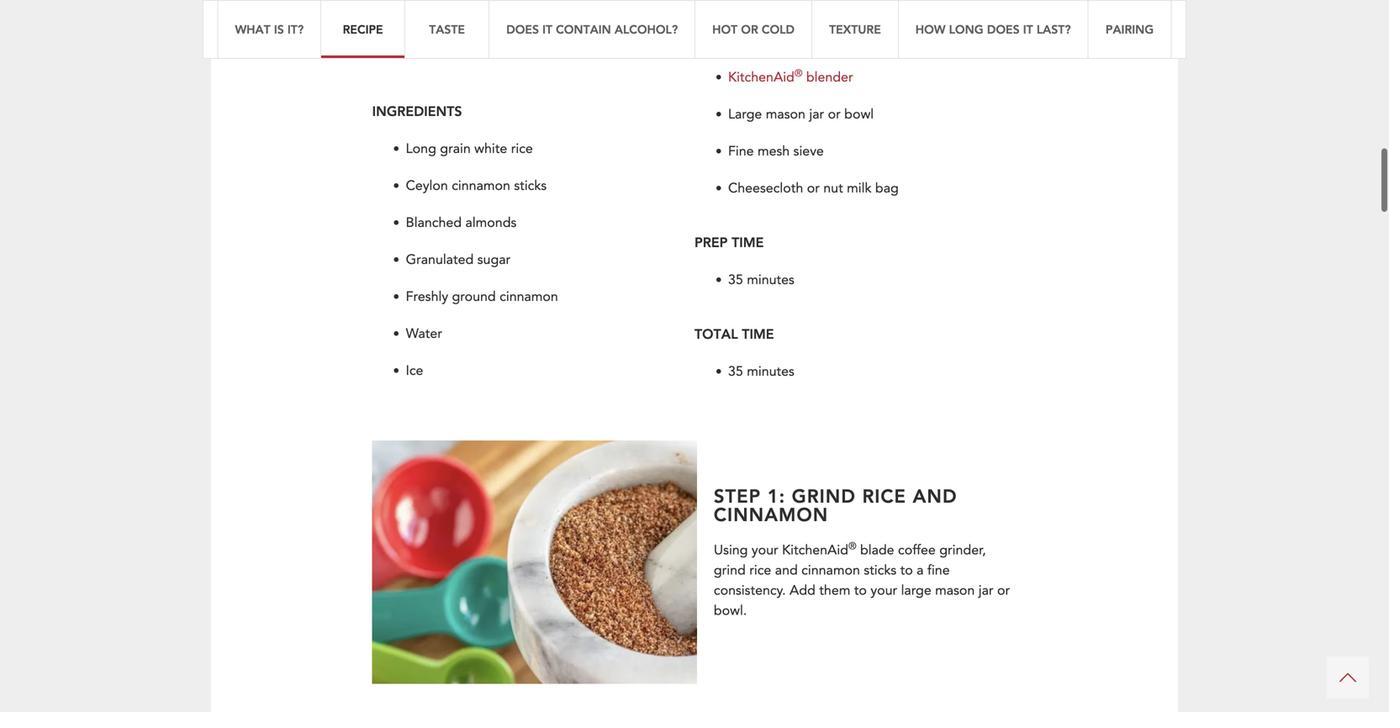 Task type: describe. For each thing, give the bounding box(es) containing it.
contain
[[556, 21, 611, 37]]

minutes for prep time
[[747, 271, 795, 289]]

0 vertical spatial mason
[[766, 105, 806, 123]]

how long does it last? button
[[898, 0, 1088, 59]]

recipe
[[343, 21, 383, 37]]

blanched
[[406, 214, 462, 232]]

time for prep
[[732, 233, 764, 251]]

taste button
[[405, 0, 489, 59]]

servings
[[417, 31, 466, 49]]

a
[[917, 562, 924, 580]]

ground cinnamon image
[[372, 441, 697, 684]]

does
[[988, 21, 1020, 37]]

white
[[475, 139, 508, 158]]

large
[[902, 582, 932, 600]]

0 horizontal spatial sticks
[[514, 177, 547, 195]]

kitchenaid inside using your kitchenaid ®
[[783, 542, 849, 560]]

freshly ground cinnamon
[[406, 288, 559, 306]]

35 minutes for total time
[[729, 362, 795, 381]]

bowl
[[845, 105, 874, 123]]

your inside blade coffee grinder, grind rice and cinnamon sticks to a fine consistency. add them to your large mason jar or bowl.
[[871, 582, 898, 600]]

mason inside blade coffee grinder, grind rice and cinnamon sticks to a fine consistency. add them to your large mason jar or bowl.
[[936, 582, 975, 600]]

freshly
[[406, 288, 449, 306]]

ceylon
[[406, 177, 448, 195]]

0 horizontal spatial jar
[[810, 105, 825, 123]]

bag
[[876, 179, 899, 198]]

4
[[406, 31, 414, 49]]

granulated
[[406, 251, 474, 269]]

and inside 'step 1: grind rice and cinnamon'
[[913, 484, 958, 508]]

what is it? button
[[217, 0, 321, 59]]

35 for prep
[[729, 271, 744, 289]]

® for blender
[[795, 66, 803, 80]]

grinder
[[848, 31, 892, 49]]

long
[[406, 139, 437, 158]]

last?
[[1037, 21, 1072, 37]]

does it contain alcohol? button
[[489, 0, 695, 59]]

cheesecloth or nut milk bag
[[729, 179, 899, 198]]

prep
[[695, 233, 728, 251]]

grinder,
[[940, 542, 987, 560]]

cheesecloth
[[729, 179, 804, 198]]

step
[[714, 484, 761, 508]]

cinnamon inside blade coffee grinder, grind rice and cinnamon sticks to a fine consistency. add them to your large mason jar or bowl.
[[802, 562, 861, 580]]

time for total
[[742, 325, 774, 343]]

1 horizontal spatial to
[[901, 562, 914, 580]]

mesh
[[758, 142, 790, 161]]

hot or cold button
[[695, 0, 812, 59]]

add
[[790, 582, 816, 600]]

rice for grind
[[863, 484, 907, 508]]

is
[[274, 21, 284, 37]]

blade
[[861, 542, 895, 560]]

does
[[507, 21, 539, 37]]

ceylon cinnamon sticks
[[406, 177, 547, 195]]

does it contain alcohol?
[[507, 21, 678, 37]]

rice for white
[[511, 139, 533, 158]]

and inside blade coffee grinder, grind rice and cinnamon sticks to a fine consistency. add them to your large mason jar or bowl.
[[776, 562, 798, 580]]

fine
[[729, 142, 754, 161]]

cinnamon down "sugar"
[[500, 288, 559, 306]]

pairing button
[[1088, 0, 1173, 59]]

pairing
[[1106, 21, 1155, 37]]

grind
[[792, 484, 856, 508]]

consistency.
[[714, 582, 786, 600]]

what is it?
[[235, 21, 304, 37]]

1:
[[768, 484, 786, 508]]

using your kitchenaid ®
[[714, 540, 857, 560]]



Task type: vqa. For each thing, say whether or not it's contained in the screenshot.
second off from the bottom
no



Task type: locate. For each thing, give the bounding box(es) containing it.
1 vertical spatial time
[[742, 325, 774, 343]]

grain
[[440, 139, 471, 158]]

0 vertical spatial your
[[752, 542, 779, 560]]

recipe button
[[321, 0, 405, 59]]

1 vertical spatial your
[[871, 582, 898, 600]]

bowl.
[[714, 602, 747, 621]]

1 horizontal spatial jar
[[979, 582, 994, 600]]

® up kitchenaid ® blender
[[795, 29, 803, 43]]

1 vertical spatial and
[[776, 562, 798, 580]]

how
[[916, 21, 946, 37]]

1 horizontal spatial mason
[[936, 582, 975, 600]]

® inside 'kitchenaid ® coffee grinder'
[[795, 29, 803, 43]]

® for coffee grinder
[[795, 29, 803, 43]]

or inside button
[[742, 21, 759, 37]]

to right 'them'
[[855, 582, 867, 600]]

time right total
[[742, 325, 774, 343]]

blanched almonds
[[406, 214, 517, 232]]

texture
[[830, 21, 882, 37]]

minutes down total time
[[747, 362, 795, 381]]

almonds
[[466, 214, 517, 232]]

time right the prep
[[732, 233, 764, 251]]

35 minutes
[[729, 271, 795, 289], [729, 362, 795, 381]]

and up "grinder,"
[[913, 484, 958, 508]]

minutes for total time
[[747, 362, 795, 381]]

1 horizontal spatial and
[[913, 484, 958, 508]]

0 vertical spatial sticks
[[514, 177, 547, 195]]

2 it from the left
[[1024, 21, 1034, 37]]

it
[[543, 21, 553, 37], [1024, 21, 1034, 37]]

kitchenaid for blender
[[729, 68, 795, 86]]

rice inside 'step 1: grind rice and cinnamon'
[[863, 484, 907, 508]]

1 minutes from the top
[[747, 271, 795, 289]]

and down using your kitchenaid ®
[[776, 562, 798, 580]]

0 vertical spatial 35 minutes
[[729, 271, 795, 289]]

kitchenaid inside 'kitchenaid ® coffee grinder'
[[729, 31, 795, 49]]

blade coffee grinder, grind rice and cinnamon sticks to a fine consistency. add them to your large mason jar or bowl.
[[714, 542, 1011, 621]]

your inside using your kitchenaid ®
[[752, 542, 779, 560]]

cold
[[762, 21, 795, 37]]

or inside blade coffee grinder, grind rice and cinnamon sticks to a fine consistency. add them to your large mason jar or bowl.
[[998, 582, 1011, 600]]

minutes
[[747, 271, 795, 289], [747, 362, 795, 381]]

0 horizontal spatial coffee
[[807, 31, 844, 49]]

coffee up blender
[[807, 31, 844, 49]]

blender
[[807, 68, 854, 86]]

0 vertical spatial and
[[913, 484, 958, 508]]

0 vertical spatial jar
[[810, 105, 825, 123]]

coffee inside blade coffee grinder, grind rice and cinnamon sticks to a fine consistency. add them to your large mason jar or bowl.
[[899, 542, 936, 560]]

taste
[[429, 21, 465, 37]]

0 horizontal spatial it
[[543, 21, 553, 37]]

2 horizontal spatial rice
[[863, 484, 907, 508]]

sugar
[[478, 251, 511, 269]]

long
[[950, 21, 984, 37]]

fine mesh sieve
[[729, 142, 824, 161]]

2 vertical spatial ®
[[849, 540, 857, 554]]

minutes down prep time
[[747, 271, 795, 289]]

rice up consistency.
[[750, 562, 772, 580]]

1 horizontal spatial it
[[1024, 21, 1034, 37]]

jar
[[810, 105, 825, 123], [979, 582, 994, 600]]

1 vertical spatial jar
[[979, 582, 994, 600]]

texture button
[[812, 0, 898, 59]]

1 horizontal spatial coffee
[[899, 542, 936, 560]]

sticks up almonds
[[514, 177, 547, 195]]

2 35 from the top
[[729, 362, 744, 381]]

cinnamon up using your kitchenaid ®
[[714, 502, 829, 527]]

1 vertical spatial mason
[[936, 582, 975, 600]]

sieve
[[794, 142, 824, 161]]

1 vertical spatial 35
[[729, 362, 744, 381]]

jar inside blade coffee grinder, grind rice and cinnamon sticks to a fine consistency. add them to your large mason jar or bowl.
[[979, 582, 994, 600]]

it inside button
[[543, 21, 553, 37]]

fine
[[928, 562, 950, 580]]

kitchenaid ® coffee grinder
[[729, 29, 892, 49]]

your right using
[[752, 542, 779, 560]]

1 horizontal spatial your
[[871, 582, 898, 600]]

0 vertical spatial rice
[[511, 139, 533, 158]]

1 35 from the top
[[729, 271, 744, 289]]

coffee
[[807, 31, 844, 49], [899, 542, 936, 560]]

2 minutes from the top
[[747, 362, 795, 381]]

0 horizontal spatial rice
[[511, 139, 533, 158]]

jar down "grinder,"
[[979, 582, 994, 600]]

1 it from the left
[[543, 21, 553, 37]]

2 vertical spatial kitchenaid
[[783, 542, 849, 560]]

coffee up "a"
[[899, 542, 936, 560]]

35
[[729, 271, 744, 289], [729, 362, 744, 381]]

sticks inside blade coffee grinder, grind rice and cinnamon sticks to a fine consistency. add them to your large mason jar or bowl.
[[864, 562, 897, 580]]

35 down total time
[[729, 362, 744, 381]]

cinnamon inside 'step 1: grind rice and cinnamon'
[[714, 502, 829, 527]]

35 minutes for prep time
[[729, 271, 795, 289]]

35 down prep time
[[729, 271, 744, 289]]

1 vertical spatial sticks
[[864, 562, 897, 580]]

nut
[[824, 179, 844, 198]]

mason down kitchenaid ® blender
[[766, 105, 806, 123]]

sticks down blade
[[864, 562, 897, 580]]

prep time
[[695, 233, 772, 251]]

1 vertical spatial to
[[855, 582, 867, 600]]

0 vertical spatial ®
[[795, 29, 803, 43]]

1 horizontal spatial rice
[[750, 562, 772, 580]]

1 35 minutes from the top
[[729, 271, 795, 289]]

rice right white
[[511, 139, 533, 158]]

mason down fine
[[936, 582, 975, 600]]

rice up blade
[[863, 484, 907, 508]]

cinnamon down white
[[452, 177, 511, 195]]

®
[[795, 29, 803, 43], [795, 66, 803, 80], [849, 540, 857, 554]]

® inside using your kitchenaid ®
[[849, 540, 857, 554]]

ingredients
[[372, 102, 470, 120]]

total
[[695, 325, 738, 343]]

0 horizontal spatial your
[[752, 542, 779, 560]]

1 vertical spatial ®
[[795, 66, 803, 80]]

long grain white rice
[[406, 139, 533, 158]]

1 vertical spatial coffee
[[899, 542, 936, 560]]

them
[[820, 582, 851, 600]]

and
[[913, 484, 958, 508], [776, 562, 798, 580]]

to
[[901, 562, 914, 580], [855, 582, 867, 600]]

step 1: grind rice and cinnamon
[[714, 484, 958, 527]]

kitchenaid up large
[[729, 68, 795, 86]]

what
[[235, 21, 271, 37]]

coffee inside 'kitchenaid ® coffee grinder'
[[807, 31, 844, 49]]

1 vertical spatial 35 minutes
[[729, 362, 795, 381]]

4 servings
[[406, 31, 466, 49]]

0 vertical spatial minutes
[[747, 271, 795, 289]]

ice
[[406, 362, 424, 380]]

2 35 minutes from the top
[[729, 362, 795, 381]]

2 vertical spatial rice
[[750, 562, 772, 580]]

1 vertical spatial rice
[[863, 484, 907, 508]]

0 horizontal spatial and
[[776, 562, 798, 580]]

time
[[732, 233, 764, 251], [742, 325, 774, 343]]

1 vertical spatial kitchenaid
[[729, 68, 795, 86]]

rice
[[511, 139, 533, 158], [863, 484, 907, 508], [750, 562, 772, 580]]

to left "a"
[[901, 562, 914, 580]]

how long does it last?
[[916, 21, 1072, 37]]

0 horizontal spatial to
[[855, 582, 867, 600]]

ground
[[452, 288, 496, 306]]

large mason jar or bowl
[[729, 105, 874, 123]]

kitchenaid
[[729, 31, 795, 49], [729, 68, 795, 86], [783, 542, 849, 560]]

hot
[[713, 21, 738, 37]]

0 vertical spatial coffee
[[807, 31, 844, 49]]

sticks
[[514, 177, 547, 195], [864, 562, 897, 580]]

or
[[742, 21, 759, 37], [828, 105, 841, 123], [807, 179, 820, 198], [998, 582, 1011, 600]]

0 vertical spatial time
[[732, 233, 764, 251]]

it inside button
[[1024, 21, 1034, 37]]

0 vertical spatial to
[[901, 562, 914, 580]]

1 horizontal spatial sticks
[[864, 562, 897, 580]]

® left blender
[[795, 66, 803, 80]]

rice inside blade coffee grinder, grind rice and cinnamon sticks to a fine consistency. add them to your large mason jar or bowl.
[[750, 562, 772, 580]]

total time
[[695, 325, 782, 343]]

kitchenaid ® blender
[[729, 66, 854, 86]]

0 vertical spatial 35
[[729, 271, 744, 289]]

grind
[[714, 562, 746, 580]]

milk
[[847, 179, 872, 198]]

using
[[714, 542, 748, 560]]

® inside kitchenaid ® blender
[[795, 66, 803, 80]]

jar up sieve
[[810, 105, 825, 123]]

kitchenaid up kitchenaid ® blender
[[729, 31, 795, 49]]

mason
[[766, 105, 806, 123], [936, 582, 975, 600]]

35 minutes down prep time
[[729, 271, 795, 289]]

35 for total
[[729, 362, 744, 381]]

your
[[752, 542, 779, 560], [871, 582, 898, 600]]

kitchenaid up add
[[783, 542, 849, 560]]

it?
[[288, 21, 304, 37]]

1 vertical spatial minutes
[[747, 362, 795, 381]]

kitchenaid for coffee grinder
[[729, 31, 795, 49]]

your left large
[[871, 582, 898, 600]]

large
[[729, 105, 763, 123]]

cinnamon up 'them'
[[802, 562, 861, 580]]

hot or cold
[[713, 21, 795, 37]]

granulated sugar
[[406, 251, 511, 269]]

alcohol?
[[615, 21, 678, 37]]

0 vertical spatial kitchenaid
[[729, 31, 795, 49]]

water
[[406, 325, 443, 343]]

0 horizontal spatial mason
[[766, 105, 806, 123]]

® left blade
[[849, 540, 857, 554]]

kitchenaid inside kitchenaid ® blender
[[729, 68, 795, 86]]

35 minutes down total time
[[729, 362, 795, 381]]



